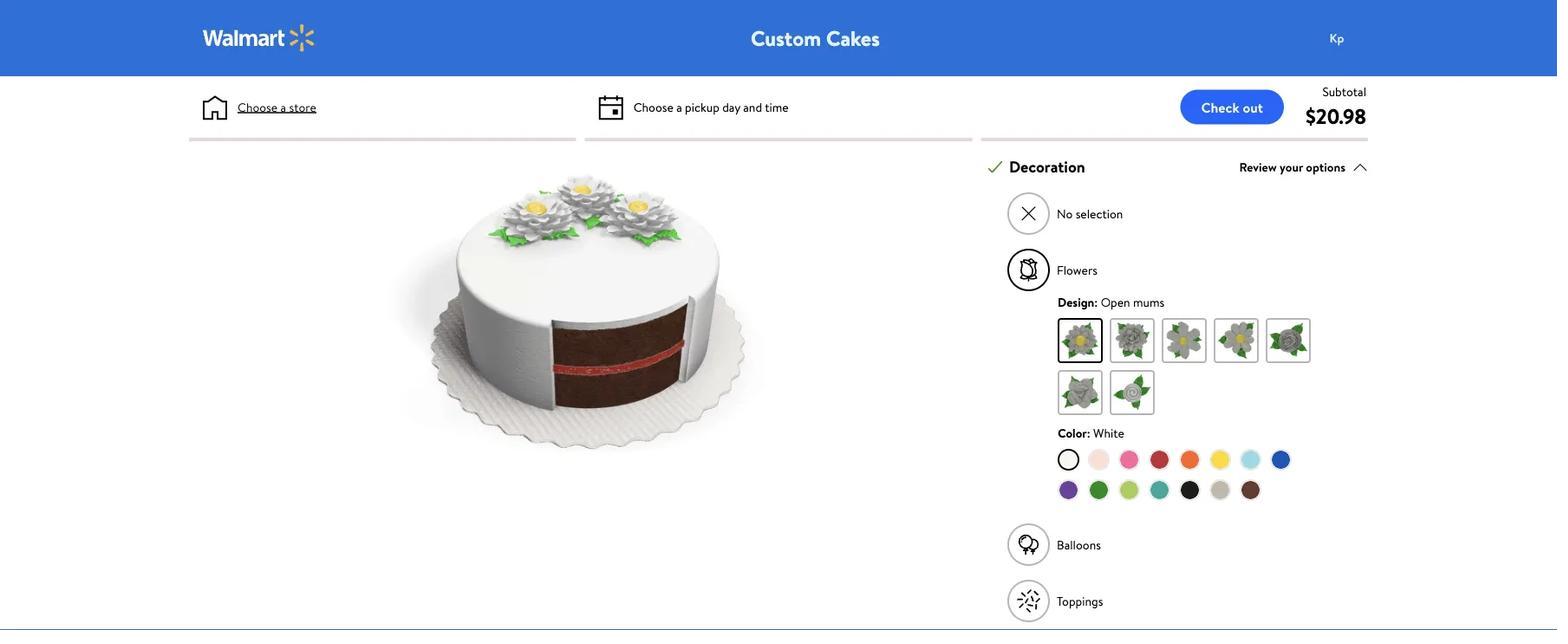 Task type: vqa. For each thing, say whether or not it's contained in the screenshot.
Decoration
yes



Task type: locate. For each thing, give the bounding box(es) containing it.
custom
[[751, 23, 821, 52]]

review your options element
[[1239, 158, 1346, 176]]

1 horizontal spatial :
[[1095, 294, 1098, 311]]

choose
[[238, 98, 278, 115], [634, 98, 674, 115]]

mums
[[1133, 294, 1165, 311]]

:
[[1095, 294, 1098, 311], [1087, 425, 1090, 441]]

remove image
[[1019, 204, 1038, 223]]

0 horizontal spatial :
[[1087, 425, 1090, 441]]

check out button
[[1181, 90, 1284, 124]]

toppings
[[1057, 593, 1103, 610]]

a left the store
[[280, 98, 286, 115]]

store
[[289, 98, 316, 115]]

a left pickup
[[676, 98, 682, 115]]

: left white
[[1087, 425, 1090, 441]]

choose left pickup
[[634, 98, 674, 115]]

1 a from the left
[[280, 98, 286, 115]]

1 horizontal spatial a
[[676, 98, 682, 115]]

choose a store
[[238, 98, 316, 115]]

out
[[1243, 98, 1263, 117]]

white
[[1093, 425, 1124, 441]]

color : white
[[1058, 425, 1124, 441]]

1 choose from the left
[[238, 98, 278, 115]]

up arrow image
[[1353, 159, 1368, 175]]

choose left the store
[[238, 98, 278, 115]]

choose a store link
[[238, 98, 316, 116]]

kp button
[[1320, 21, 1389, 55]]

no
[[1057, 205, 1073, 222]]

options
[[1306, 158, 1346, 175]]

choose for choose a pickup day and time
[[634, 98, 674, 115]]

1 vertical spatial :
[[1087, 425, 1090, 441]]

choose for choose a store
[[238, 98, 278, 115]]

0 horizontal spatial a
[[280, 98, 286, 115]]

2 choose from the left
[[634, 98, 674, 115]]

0 horizontal spatial choose
[[238, 98, 278, 115]]

2 a from the left
[[676, 98, 682, 115]]

check out
[[1201, 98, 1263, 117]]

ok image
[[988, 159, 1003, 175]]

a
[[280, 98, 286, 115], [676, 98, 682, 115]]

0 vertical spatial :
[[1095, 294, 1098, 311]]

custom cakes
[[751, 23, 880, 52]]

subtotal
[[1323, 83, 1366, 100]]

balloons
[[1057, 536, 1101, 553]]

1 horizontal spatial choose
[[634, 98, 674, 115]]

day
[[722, 98, 740, 115]]

: left 'open'
[[1095, 294, 1098, 311]]



Task type: describe. For each thing, give the bounding box(es) containing it.
selection
[[1076, 205, 1123, 222]]

cakes
[[826, 23, 880, 52]]

review your options link
[[1239, 155, 1368, 179]]

: for design
[[1095, 294, 1098, 311]]

flowers
[[1057, 262, 1098, 278]]

review your options
[[1239, 158, 1346, 175]]

choose a pickup day and time
[[634, 98, 789, 115]]

decoration
[[1009, 156, 1085, 178]]

open
[[1101, 294, 1130, 311]]

review
[[1239, 158, 1277, 175]]

kp
[[1330, 29, 1344, 46]]

your
[[1280, 158, 1303, 175]]

pickup
[[685, 98, 719, 115]]

$20.98
[[1306, 101, 1366, 130]]

design : open mums
[[1058, 294, 1165, 311]]

a for store
[[280, 98, 286, 115]]

back to walmart.com image
[[203, 24, 316, 52]]

time
[[765, 98, 789, 115]]

no selection
[[1057, 205, 1123, 222]]

color
[[1058, 425, 1087, 441]]

: for color
[[1087, 425, 1090, 441]]

a for pickup
[[676, 98, 682, 115]]

check
[[1201, 98, 1240, 117]]

and
[[743, 98, 762, 115]]

subtotal $20.98
[[1306, 83, 1366, 130]]

design
[[1058, 294, 1095, 311]]



